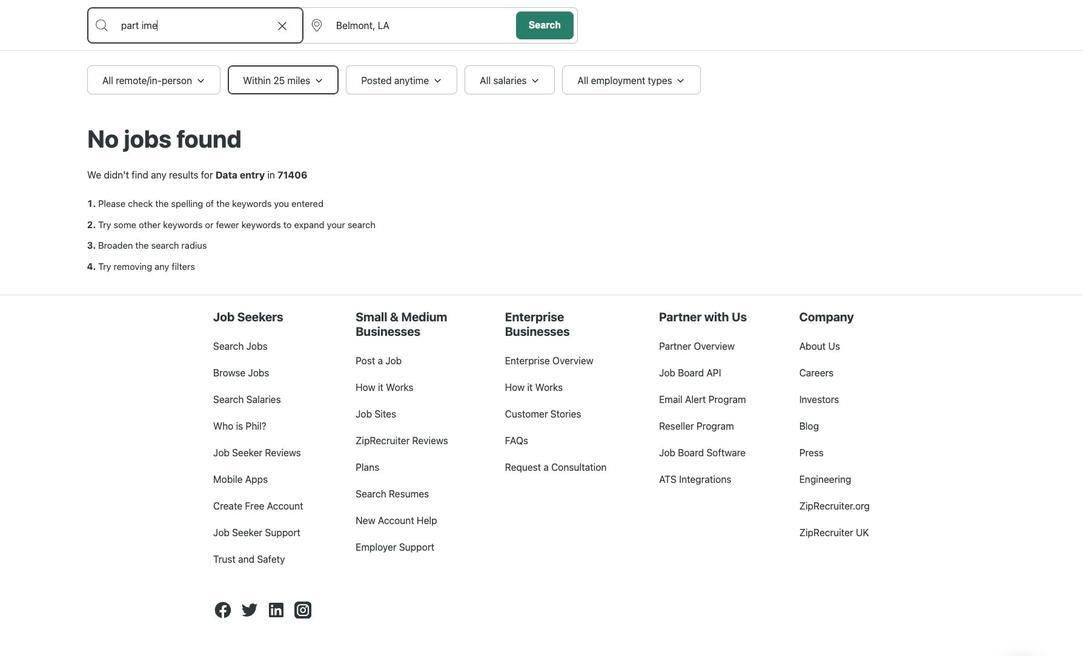 Task type: locate. For each thing, give the bounding box(es) containing it.
Location search field
[[303, 8, 512, 43]]

Search job title or keyword search field
[[88, 8, 303, 43]]



Task type: vqa. For each thing, say whether or not it's contained in the screenshot.
the 'Log In' link
no



